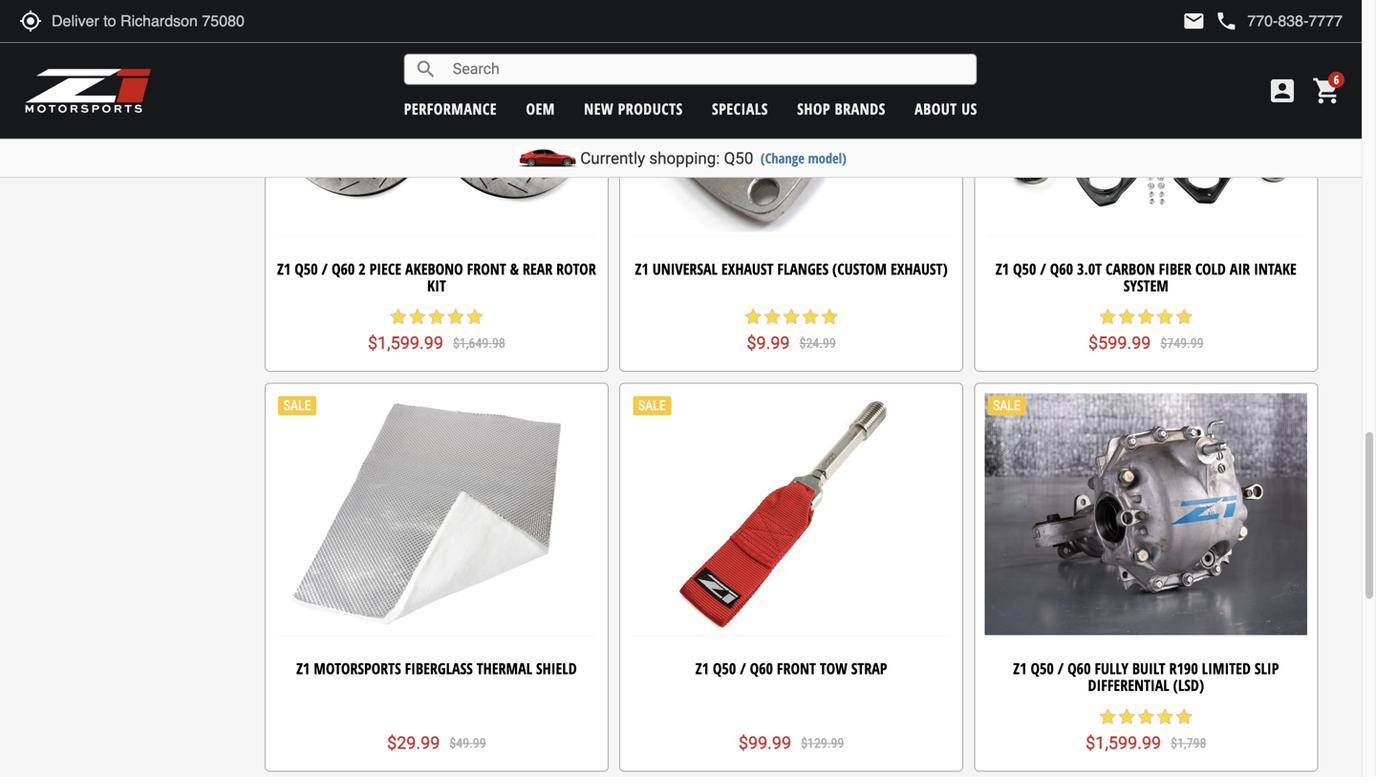 Task type: vqa. For each thing, say whether or not it's contained in the screenshot.
first MORE from the bottom of the (Learn More About The Ultimate Frontier Giveaway) (Learn More About The Ultimate 300ZX Giveaway) Available Options: Please review the product description if you are unsure about any of the options below.
no



Task type: locate. For each thing, give the bounding box(es) containing it.
$1,599.99
[[368, 333, 444, 353], [1086, 733, 1162, 753]]

/ for front
[[740, 658, 746, 679]]

$129.99
[[801, 736, 844, 751]]

1 horizontal spatial front
[[777, 658, 816, 679]]

0 vertical spatial front
[[467, 258, 506, 279]]

(lsd)
[[1174, 675, 1205, 696]]

q60 for 2
[[332, 258, 355, 279]]

0 vertical spatial $1,599.99
[[368, 333, 444, 353]]

Search search field
[[438, 55, 977, 84]]

performance link
[[404, 98, 497, 119]]

1 horizontal spatial $1,599.99
[[1086, 733, 1162, 753]]

shield
[[536, 658, 577, 679]]

limited
[[1202, 658, 1251, 679]]

z1 for z1 q50 / q60 2 piece akebono front & rear rotor kit
[[277, 258, 291, 279]]

search
[[415, 58, 438, 81]]

0 horizontal spatial front
[[467, 258, 506, 279]]

q50 inside z1 q50 / q60 2 piece akebono front & rear rotor kit
[[295, 258, 318, 279]]

0 horizontal spatial $1,599.99
[[368, 333, 444, 353]]

kit
[[427, 275, 446, 296]]

$1,599.99 inside star star star star star $1,599.99 $1,798
[[1086, 733, 1162, 753]]

$29.99
[[387, 733, 440, 753]]

q60 left tow
[[750, 658, 773, 679]]

q50
[[724, 149, 754, 168], [295, 258, 318, 279], [1013, 258, 1037, 279], [713, 658, 736, 679], [1031, 658, 1054, 679]]

phone
[[1215, 10, 1238, 33]]

z1 inside z1 q50 / q60 2 piece akebono front & rear rotor kit
[[277, 258, 291, 279]]

star star star star star $599.99 $749.99
[[1089, 307, 1204, 353]]

/
[[322, 258, 328, 279], [1040, 258, 1047, 279], [740, 658, 746, 679], [1058, 658, 1064, 679]]

q60 for 3.0t
[[1050, 258, 1074, 279]]

phone link
[[1215, 10, 1343, 33]]

$1,599.99 for built
[[1086, 733, 1162, 753]]

motorsports
[[314, 658, 401, 679]]

$1,798
[[1171, 736, 1207, 751]]

q60
[[332, 258, 355, 279], [1050, 258, 1074, 279], [750, 658, 773, 679], [1068, 658, 1091, 679]]

$1,599.99 inside star star star star star $1,599.99 $1,649.98
[[368, 333, 444, 353]]

air
[[1230, 258, 1251, 279]]

$1,649.98
[[453, 336, 505, 351]]

star star star star star $1,599.99 $1,649.98
[[368, 307, 505, 353]]

/ inside z1 q50 / q60 fully built r190 limited slip differential (lsd)
[[1058, 658, 1064, 679]]

z1 q50 / q60 3.0t carbon fiber cold air intake system
[[996, 258, 1297, 296]]

q60 for front
[[750, 658, 773, 679]]

q60 inside z1 q50 / q60 3.0t carbon fiber cold air intake system
[[1050, 258, 1074, 279]]

z1 inside z1 q50 / q60 3.0t carbon fiber cold air intake system
[[996, 258, 1010, 279]]

slip
[[1255, 658, 1279, 679]]

q50 for z1 q50 / q60 2 piece akebono front & rear rotor kit
[[295, 258, 318, 279]]

rear
[[523, 258, 553, 279]]

z1 for z1 motorsports fiberglass thermal shield
[[296, 658, 310, 679]]

my_location
[[19, 10, 42, 33]]

z1 for z1 q50 / q60 front tow strap
[[696, 658, 709, 679]]

q60 left the 2
[[332, 258, 355, 279]]

us
[[962, 98, 978, 119]]

/ inside z1 q50 / q60 2 piece akebono front & rear rotor kit
[[322, 258, 328, 279]]

/ for 2
[[322, 258, 328, 279]]

shopping_cart
[[1313, 76, 1343, 106]]

about us
[[915, 98, 978, 119]]

/ up $99.99
[[740, 658, 746, 679]]

1 vertical spatial $1,599.99
[[1086, 733, 1162, 753]]

akebono
[[405, 258, 463, 279]]

specials
[[712, 98, 768, 119]]

front left &
[[467, 258, 506, 279]]

exhaust)
[[891, 258, 948, 279]]

(custom
[[833, 258, 887, 279]]

/ left '3.0t'
[[1040, 258, 1047, 279]]

z1 q50 / q60 fully built r190 limited slip differential (lsd)
[[1014, 658, 1279, 696]]

z1
[[277, 258, 291, 279], [635, 258, 649, 279], [996, 258, 1010, 279], [296, 658, 310, 679], [696, 658, 709, 679], [1014, 658, 1027, 679]]

q60 left fully
[[1068, 658, 1091, 679]]

q60 inside z1 q50 / q60 2 piece akebono front & rear rotor kit
[[332, 258, 355, 279]]

universal
[[653, 258, 718, 279]]

$1,599.99 down 'kit'
[[368, 333, 444, 353]]

front left tow
[[777, 658, 816, 679]]

/ left the 2
[[322, 258, 328, 279]]

star
[[389, 307, 408, 326], [408, 307, 427, 326], [427, 307, 446, 326], [446, 307, 465, 326], [465, 307, 485, 326], [744, 307, 763, 326], [763, 307, 782, 326], [782, 307, 801, 326], [801, 307, 820, 326], [820, 307, 839, 326], [1099, 307, 1118, 326], [1118, 307, 1137, 326], [1137, 307, 1156, 326], [1156, 307, 1175, 326], [1175, 307, 1194, 326], [1099, 707, 1118, 726], [1118, 707, 1137, 726], [1137, 707, 1156, 726], [1156, 707, 1175, 726], [1175, 707, 1194, 726]]

q50 inside z1 q50 / q60 fully built r190 limited slip differential (lsd)
[[1031, 658, 1054, 679]]

fiberglass
[[405, 658, 473, 679]]

about
[[915, 98, 958, 119]]

z1 inside z1 q50 / q60 fully built r190 limited slip differential (lsd)
[[1014, 658, 1027, 679]]

$99.99 $129.99
[[739, 733, 844, 753]]

$1,599.99 down differential on the right
[[1086, 733, 1162, 753]]

q60 left '3.0t'
[[1050, 258, 1074, 279]]

mail link
[[1183, 10, 1206, 33]]

q50 inside z1 q50 / q60 3.0t carbon fiber cold air intake system
[[1013, 258, 1037, 279]]

$24.99
[[800, 336, 836, 351]]

/ for fully
[[1058, 658, 1064, 679]]

oem link
[[526, 98, 555, 119]]

q50 for z1 q50 / q60 front tow strap
[[713, 658, 736, 679]]

z1 for z1 universal exhaust flanges (custom exhaust)
[[635, 258, 649, 279]]

specials link
[[712, 98, 768, 119]]

z1 q50 / q60 2 piece akebono front & rear rotor kit
[[277, 258, 596, 296]]

/ left fully
[[1058, 658, 1064, 679]]

front inside z1 q50 / q60 2 piece akebono front & rear rotor kit
[[467, 258, 506, 279]]

front
[[467, 258, 506, 279], [777, 658, 816, 679]]

q60 inside z1 q50 / q60 fully built r190 limited slip differential (lsd)
[[1068, 658, 1091, 679]]

new products link
[[584, 98, 683, 119]]

/ inside z1 q50 / q60 3.0t carbon fiber cold air intake system
[[1040, 258, 1047, 279]]



Task type: describe. For each thing, give the bounding box(es) containing it.
cold
[[1196, 258, 1226, 279]]

$99.99
[[739, 733, 792, 753]]

strap
[[851, 658, 888, 679]]

currently shopping: q50 (change model)
[[580, 149, 847, 168]]

(change
[[761, 149, 805, 167]]

shop brands
[[797, 98, 886, 119]]

q50 for z1 q50 / q60 3.0t carbon fiber cold air intake system
[[1013, 258, 1037, 279]]

model)
[[808, 149, 847, 167]]

oem
[[526, 98, 555, 119]]

shop brands link
[[797, 98, 886, 119]]

mail
[[1183, 10, 1206, 33]]

z1 q50 / q60 front tow strap
[[696, 658, 888, 679]]

mail phone
[[1183, 10, 1238, 33]]

new
[[584, 98, 614, 119]]

q60 for fully
[[1068, 658, 1091, 679]]

shop
[[797, 98, 831, 119]]

z1 motorsports logo image
[[24, 67, 152, 115]]

r190
[[1170, 658, 1199, 679]]

products
[[618, 98, 683, 119]]

(change model) link
[[761, 149, 847, 167]]

rotor
[[557, 258, 596, 279]]

$749.99
[[1161, 336, 1204, 351]]

z1 universal exhaust flanges (custom exhaust)
[[635, 258, 948, 279]]

$29.99 $49.99
[[387, 733, 486, 753]]

&
[[510, 258, 519, 279]]

carbon
[[1106, 258, 1155, 279]]

fiber
[[1159, 258, 1192, 279]]

new products
[[584, 98, 683, 119]]

$1,599.99 for piece
[[368, 333, 444, 353]]

piece
[[370, 258, 402, 279]]

differential
[[1088, 675, 1170, 696]]

fully
[[1095, 658, 1129, 679]]

z1 motorsports fiberglass thermal shield
[[296, 658, 577, 679]]

z1 for z1 q50 / q60 3.0t carbon fiber cold air intake system
[[996, 258, 1010, 279]]

star star star star star $9.99 $24.99
[[744, 307, 839, 353]]

account_box link
[[1263, 76, 1303, 106]]

performance
[[404, 98, 497, 119]]

currently
[[580, 149, 645, 168]]

shopping:
[[649, 149, 720, 168]]

$599.99
[[1089, 333, 1151, 353]]

star star star star star $1,599.99 $1,798
[[1086, 707, 1207, 753]]

tow
[[820, 658, 848, 679]]

flanges
[[778, 258, 829, 279]]

intake
[[1254, 258, 1297, 279]]

exhaust
[[722, 258, 774, 279]]

brands
[[835, 98, 886, 119]]

z1 for z1 q50 / q60 fully built r190 limited slip differential (lsd)
[[1014, 658, 1027, 679]]

/ for 3.0t
[[1040, 258, 1047, 279]]

$49.99
[[450, 736, 486, 751]]

2
[[359, 258, 366, 279]]

$9.99
[[747, 333, 790, 353]]

system
[[1124, 275, 1169, 296]]

1 vertical spatial front
[[777, 658, 816, 679]]

account_box
[[1268, 76, 1298, 106]]

q50 for z1 q50 / q60 fully built r190 limited slip differential (lsd)
[[1031, 658, 1054, 679]]

about us link
[[915, 98, 978, 119]]

built
[[1133, 658, 1166, 679]]

3.0t
[[1077, 258, 1102, 279]]

shopping_cart link
[[1308, 76, 1343, 106]]

thermal
[[477, 658, 533, 679]]



